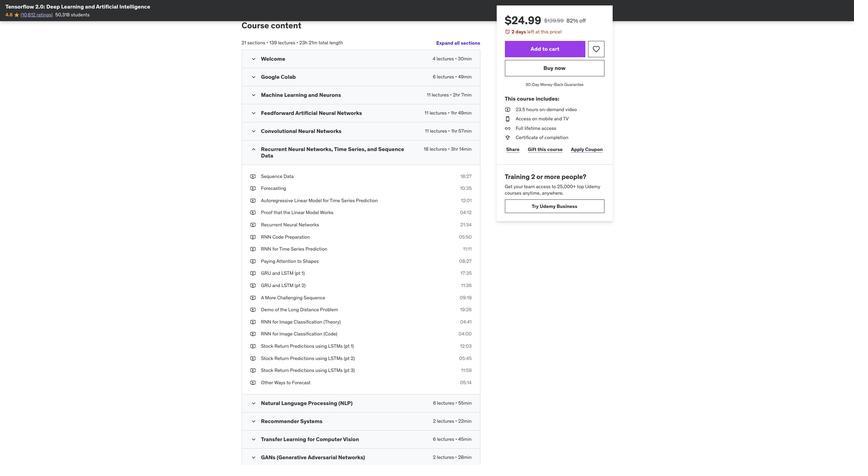 Task type: describe. For each thing, give the bounding box(es) containing it.
lectures for transfer learning for computer vision
[[437, 436, 454, 442]]

gift this course
[[528, 146, 563, 152]]

• for machine learning and neurons
[[450, 92, 452, 98]]

1hr for feedforward artificial neural networks
[[451, 110, 457, 116]]

vision
[[343, 436, 359, 443]]

and up more at left bottom
[[272, 282, 280, 288]]

add
[[531, 45, 541, 52]]

(10,612 ratings)
[[21, 12, 53, 18]]

• for welcome
[[455, 56, 457, 62]]

lifetime
[[525, 125, 541, 131]]

rnn for rnn for time series prediction
[[261, 246, 271, 252]]

1 horizontal spatial 2)
[[351, 355, 355, 361]]

sections inside dropdown button
[[461, 40, 480, 46]]

(theory)
[[324, 319, 341, 325]]

xsmall image for a more challenging sequence
[[250, 294, 256, 301]]

rnn for image classification (theory)
[[261, 319, 341, 325]]

1 49min from the top
[[458, 74, 472, 80]]

to left shapes
[[297, 258, 302, 264]]

0 vertical spatial linear
[[294, 197, 307, 203]]

21:34
[[460, 222, 472, 228]]

xsmall image for sequence data
[[250, 173, 256, 180]]

left
[[527, 29, 534, 35]]

neurons
[[319, 91, 341, 98]]

neural for convolutional neural networks
[[298, 128, 315, 134]]

people?
[[562, 173, 586, 181]]

distance
[[300, 307, 319, 313]]

this course includes:
[[505, 95, 559, 102]]

predictions for stock return predictions using lstms (pt 1)
[[290, 343, 314, 349]]

buy now button
[[505, 60, 604, 76]]

stock for stock return predictions using lstms (pt 3)
[[261, 367, 273, 373]]

11:59
[[461, 367, 472, 373]]

1 vertical spatial time
[[330, 197, 340, 203]]

• for transfer learning for computer vision
[[455, 436, 457, 442]]

all
[[454, 40, 460, 46]]

lectures for welcome
[[437, 56, 454, 62]]

mobile
[[539, 116, 553, 122]]

0 horizontal spatial artificial
[[96, 3, 118, 10]]

colab
[[281, 73, 296, 80]]

machine learning and neurons
[[261, 91, 341, 98]]

11 lectures • 2hr 7min
[[427, 92, 472, 98]]

paying
[[261, 258, 275, 264]]

gift this course link
[[526, 143, 564, 156]]

image for rnn for image classification (theory)
[[279, 319, 293, 325]]

ratings)
[[37, 12, 53, 18]]

attention
[[276, 258, 296, 264]]

demand
[[547, 106, 564, 112]]

xsmall image for paying attention to shapes
[[250, 258, 256, 265]]

course content
[[242, 20, 301, 31]]

lectures for recurrent neural networks, time series, and sequence data
[[430, 146, 447, 152]]

• left 23h 21m
[[296, 40, 298, 46]]

23h 21m
[[299, 40, 318, 46]]

2 for 2 lectures • 22min
[[433, 418, 436, 424]]

12:03
[[460, 343, 472, 349]]

rnn for rnn for image classification (theory)
[[261, 319, 271, 325]]

learning for machine
[[284, 91, 307, 98]]

feedforward artificial neural networks
[[261, 110, 362, 116]]

82%
[[567, 17, 578, 24]]

rnn for rnn code preparation
[[261, 234, 271, 240]]

natural language processing (nlp)
[[261, 400, 353, 407]]

tv
[[563, 116, 569, 122]]

return for stock return predictions using lstms (pt 2)
[[274, 355, 289, 361]]

the for of
[[280, 307, 287, 313]]

0 horizontal spatial prediction
[[305, 246, 327, 252]]

2 vertical spatial 11
[[425, 128, 429, 134]]

language
[[281, 400, 307, 407]]

recommender systems
[[261, 418, 323, 425]]

$24.99 $139.99 82% off
[[505, 13, 586, 27]]

return for stock return predictions using lstms (pt 3)
[[274, 367, 289, 373]]

lectures for recommender systems
[[437, 418, 454, 424]]

tensorflow
[[5, 3, 34, 10]]

using for 3)
[[315, 367, 327, 373]]

rnn for time series prediction
[[261, 246, 327, 252]]

problem
[[320, 307, 338, 313]]

other
[[261, 379, 273, 386]]

return for stock return predictions using lstms (pt 1)
[[274, 343, 289, 349]]

(nlp)
[[338, 400, 353, 407]]

(pt for stock return predictions using lstms (pt 1)
[[344, 343, 350, 349]]

recurrent for recurrent neural networks
[[261, 222, 282, 228]]

2 vertical spatial time
[[279, 246, 290, 252]]

recurrent neural networks
[[261, 222, 319, 228]]

google colab
[[261, 73, 296, 80]]

2 for 2 lectures • 28min
[[433, 454, 436, 460]]

1 vertical spatial 1)
[[351, 343, 354, 349]]

lstm for 1)
[[281, 270, 294, 276]]

image for rnn for image classification (code)
[[279, 331, 293, 337]]

courses
[[505, 190, 522, 196]]

machine
[[261, 91, 283, 98]]

gans
[[261, 454, 276, 461]]

small image for recurrent neural networks, time series, and sequence data
[[250, 146, 257, 153]]

rnn for rnn for image classification (code)
[[261, 331, 271, 337]]

4 lectures • 30min
[[433, 56, 472, 62]]

preparation
[[285, 234, 310, 240]]

11 for neurons
[[427, 92, 431, 98]]

04:12
[[460, 209, 472, 216]]

21 sections • 139 lectures • 23h 21m total length
[[242, 40, 343, 46]]

and left neurons
[[308, 91, 318, 98]]

6 for google colab
[[433, 74, 436, 80]]

1 vertical spatial linear
[[291, 209, 305, 216]]

• for convolutional neural networks
[[448, 128, 450, 134]]

your
[[514, 183, 523, 190]]

0 vertical spatial model
[[309, 197, 322, 203]]

lstms for 2)
[[328, 355, 343, 361]]

(pt for stock return predictions using lstms (pt 3)
[[344, 367, 350, 373]]

full lifetime access
[[516, 125, 556, 131]]

0 vertical spatial series
[[341, 197, 355, 203]]

expand all sections
[[436, 40, 480, 46]]

6 lectures • 49min
[[433, 74, 472, 80]]

14min
[[459, 146, 472, 152]]

08:27
[[459, 258, 472, 264]]

challenging
[[277, 294, 303, 301]]

• for natural language processing (nlp)
[[455, 400, 457, 406]]

try udemy business link
[[505, 199, 604, 213]]

28min
[[458, 454, 472, 460]]

processing
[[308, 400, 337, 407]]

proof
[[261, 209, 273, 216]]

intelligence
[[119, 3, 150, 10]]

length
[[329, 40, 343, 46]]

apply coupon button
[[570, 143, 604, 156]]

23.5
[[516, 106, 525, 112]]

alarm image
[[505, 29, 510, 34]]

small image for gans (generative adversarial networks)
[[250, 454, 257, 461]]

time inside recurrent neural networks, time series, and sequence data
[[334, 146, 347, 152]]

lectures right 139
[[278, 40, 295, 46]]

2 49min from the top
[[458, 110, 472, 116]]

0 horizontal spatial sequence
[[261, 173, 282, 179]]

try udemy business
[[532, 203, 577, 209]]

1 horizontal spatial course
[[547, 146, 563, 152]]

05:50
[[459, 234, 472, 240]]

other ways to forecast
[[261, 379, 311, 386]]

recurrent for recurrent neural networks, time series, and sequence data
[[261, 146, 287, 152]]

04:00
[[459, 331, 472, 337]]

gift
[[528, 146, 537, 152]]

neural down neurons
[[319, 110, 336, 116]]

11:36
[[461, 282, 472, 288]]

xsmall image for rnn for time series prediction
[[250, 246, 256, 253]]

lectures for machine learning and neurons
[[432, 92, 449, 98]]

lstms for 3)
[[328, 367, 343, 373]]

xsmall image for recurrent neural networks
[[250, 222, 256, 228]]

xsmall image for stock return predictions using lstms (pt 1)
[[250, 343, 256, 350]]

rnn code preparation
[[261, 234, 310, 240]]

(code)
[[324, 331, 337, 337]]

xsmall image for gru and lstm (pt 1)
[[250, 270, 256, 277]]

convolutional
[[261, 128, 297, 134]]

autoregressive linear model for time series prediction
[[261, 197, 378, 203]]

11 for networks
[[425, 110, 428, 116]]

neural for recurrent neural networks
[[283, 222, 297, 228]]

• for recommender systems
[[455, 418, 457, 424]]

1hr for convolutional neural networks
[[451, 128, 457, 134]]

anytime,
[[523, 190, 541, 196]]

students
[[71, 12, 90, 18]]

works
[[320, 209, 333, 216]]

2 lectures • 28min
[[433, 454, 472, 460]]

shapes
[[303, 258, 319, 264]]

1 vertical spatial series
[[291, 246, 304, 252]]

data inside recurrent neural networks, time series, and sequence data
[[261, 152, 273, 159]]

business
[[557, 203, 577, 209]]

google
[[261, 73, 280, 80]]

(10,612
[[21, 12, 35, 18]]

neural for recurrent neural networks, time series, and sequence data
[[288, 146, 305, 152]]

small image for feedforward
[[250, 110, 257, 117]]

0 horizontal spatial 2)
[[302, 282, 306, 288]]

small image for natural
[[250, 400, 257, 407]]

adversarial
[[308, 454, 337, 461]]

sequence inside recurrent neural networks, time series, and sequence data
[[378, 146, 404, 152]]

small image for recommender systems
[[250, 418, 257, 425]]



Task type: vqa. For each thing, say whether or not it's contained in the screenshot.
completion's of
yes



Task type: locate. For each thing, give the bounding box(es) containing it.
2 horizontal spatial sequence
[[378, 146, 404, 152]]

• for google colab
[[455, 74, 457, 80]]

learning up 50,318 students in the top left of the page
[[61, 3, 84, 10]]

1 small image from the top
[[250, 92, 257, 99]]

1 horizontal spatial series
[[341, 197, 355, 203]]

access on mobile and tv
[[516, 116, 569, 122]]

lectures down 6 lectures • 45min
[[437, 454, 454, 460]]

lectures up 2 lectures • 28min
[[437, 436, 454, 442]]

expand
[[436, 40, 453, 46]]

0 vertical spatial 1hr
[[451, 110, 457, 116]]

the for that
[[283, 209, 290, 216]]

neural down feedforward artificial neural networks
[[298, 128, 315, 134]]

access
[[516, 116, 531, 122]]

2 sections from the left
[[461, 40, 480, 46]]

lstms
[[328, 343, 343, 349], [328, 355, 343, 361], [328, 367, 343, 373]]

1 rnn from the top
[[261, 234, 271, 240]]

classification for (theory)
[[294, 319, 322, 325]]

0 vertical spatial gru
[[261, 270, 271, 276]]

50,318 students
[[55, 12, 90, 18]]

1 vertical spatial of
[[275, 307, 279, 313]]

1 vertical spatial lstms
[[328, 355, 343, 361]]

2 small image from the top
[[250, 74, 257, 81]]

predictions for stock return predictions using lstms (pt 2)
[[290, 355, 314, 361]]

• left '45min'
[[455, 436, 457, 442]]

lstm for 2)
[[281, 282, 294, 288]]

1 horizontal spatial 1)
[[351, 343, 354, 349]]

buy now
[[544, 64, 566, 71]]

6 up 2 lectures • 22min
[[433, 400, 436, 406]]

the right that
[[283, 209, 290, 216]]

xsmall image for forecasting
[[250, 185, 256, 192]]

• left 55min
[[455, 400, 457, 406]]

1 vertical spatial udemy
[[540, 203, 556, 209]]

6 lectures • 55min
[[433, 400, 472, 406]]

gru for gru and lstm (pt 2)
[[261, 282, 271, 288]]

1 vertical spatial data
[[284, 173, 294, 179]]

recommender
[[261, 418, 299, 425]]

0 vertical spatial 11
[[427, 92, 431, 98]]

25,000+
[[557, 183, 576, 190]]

• left 57min
[[448, 128, 450, 134]]

or
[[537, 173, 543, 181]]

• up 11 lectures • 1hr 57min
[[448, 110, 450, 116]]

to right ways
[[286, 379, 291, 386]]

of for completion
[[539, 134, 543, 141]]

lectures for google colab
[[437, 74, 454, 80]]

neural inside recurrent neural networks, time series, and sequence data
[[288, 146, 305, 152]]

2 vertical spatial stock
[[261, 367, 273, 373]]

0 vertical spatial 2)
[[302, 282, 306, 288]]

predictions down rnn for image classification (code)
[[290, 343, 314, 349]]

series
[[341, 197, 355, 203], [291, 246, 304, 252]]

2 inside the training 2 or more people? get your team access to 25,000+ top udemy courses anytime, anywhere.
[[531, 173, 535, 181]]

xsmall image for rnn code preparation
[[250, 234, 256, 240]]

0 horizontal spatial udemy
[[540, 203, 556, 209]]

2 gru from the top
[[261, 282, 271, 288]]

2 stock from the top
[[261, 355, 273, 361]]

0 vertical spatial recurrent
[[261, 146, 287, 152]]

3 lstms from the top
[[328, 367, 343, 373]]

1 vertical spatial image
[[279, 331, 293, 337]]

0 vertical spatial udemy
[[585, 183, 600, 190]]

anywhere.
[[542, 190, 564, 196]]

04:41
[[460, 319, 472, 325]]

0 vertical spatial predictions
[[290, 343, 314, 349]]

1 vertical spatial artificial
[[295, 110, 318, 116]]

learning down colab
[[284, 91, 307, 98]]

• left the 3hr
[[448, 146, 450, 152]]

buy
[[544, 64, 553, 71]]

course down 'completion'
[[547, 146, 563, 152]]

0 vertical spatial return
[[274, 343, 289, 349]]

and right series,
[[367, 146, 377, 152]]

1 predictions from the top
[[290, 343, 314, 349]]

small image for google colab
[[250, 74, 257, 81]]

and up the students
[[85, 3, 95, 10]]

1 horizontal spatial data
[[284, 173, 294, 179]]

stock for stock return predictions using lstms (pt 1)
[[261, 343, 273, 349]]

2 classification from the top
[[294, 331, 322, 337]]

1 vertical spatial 2)
[[351, 355, 355, 361]]

$24.99
[[505, 13, 541, 27]]

2 predictions from the top
[[290, 355, 314, 361]]

xsmall image for other ways to forecast
[[250, 379, 256, 386]]

lstm down attention
[[281, 270, 294, 276]]

to inside button
[[542, 45, 548, 52]]

and up the gru and lstm (pt 2) at the left
[[272, 270, 280, 276]]

1 6 from the top
[[433, 74, 436, 80]]

0 vertical spatial 6
[[433, 74, 436, 80]]

lectures for natural language processing (nlp)
[[437, 400, 454, 406]]

small image for machine
[[250, 92, 257, 99]]

for for rnn for time series prediction
[[272, 246, 278, 252]]

1 vertical spatial return
[[274, 355, 289, 361]]

2 small image from the top
[[250, 110, 257, 117]]

rnn for image classification (code)
[[261, 331, 337, 337]]

tensorflow 2.0: deep learning and artificial intelligence
[[5, 3, 150, 10]]

image down rnn for image classification (theory)
[[279, 331, 293, 337]]

small image left machine
[[250, 92, 257, 99]]

0 vertical spatial learning
[[61, 3, 84, 10]]

demo
[[261, 307, 274, 313]]

• left 22min
[[455, 418, 457, 424]]

6 for natural language processing (nlp)
[[433, 400, 436, 406]]

certificate
[[516, 134, 538, 141]]

xsmall image
[[505, 106, 510, 113], [505, 125, 510, 132], [505, 134, 510, 141], [250, 173, 256, 180], [250, 197, 256, 204], [250, 209, 256, 216], [250, 234, 256, 240], [250, 246, 256, 253], [250, 307, 256, 313], [250, 319, 256, 325], [250, 367, 256, 374]]

and inside recurrent neural networks, time series, and sequence data
[[367, 146, 377, 152]]

artificial left intelligence
[[96, 3, 118, 10]]

xsmall image for demo of the long distance problem
[[250, 307, 256, 313]]

using down (code)
[[315, 343, 327, 349]]

lectures up 18 lectures • 3hr 14min
[[430, 128, 447, 134]]

2 for 2 days left at this price!
[[512, 29, 515, 35]]

sequence
[[378, 146, 404, 152], [261, 173, 282, 179], [304, 294, 325, 301]]

autoregressive
[[261, 197, 293, 203]]

3 small image from the top
[[250, 128, 257, 135]]

1 vertical spatial predictions
[[290, 355, 314, 361]]

linear
[[294, 197, 307, 203], [291, 209, 305, 216]]

total
[[319, 40, 328, 46]]

0 horizontal spatial of
[[275, 307, 279, 313]]

xsmall image
[[505, 116, 510, 122], [250, 185, 256, 192], [250, 222, 256, 228], [250, 258, 256, 265], [250, 270, 256, 277], [250, 282, 256, 289], [250, 294, 256, 301], [250, 331, 256, 338], [250, 343, 256, 350], [250, 355, 256, 362], [250, 379, 256, 386]]

convolutional neural networks
[[261, 128, 342, 134]]

23.5 hours on-demand video
[[516, 106, 577, 112]]

linear up recurrent neural networks
[[291, 209, 305, 216]]

1 vertical spatial lstm
[[281, 282, 294, 288]]

to up anywhere.
[[552, 183, 556, 190]]

udemy
[[585, 183, 600, 190], [540, 203, 556, 209]]

0 vertical spatial data
[[261, 152, 273, 159]]

1hr left 57min
[[451, 128, 457, 134]]

stock for stock return predictions using lstms (pt 2)
[[261, 355, 273, 361]]

small image left transfer
[[250, 436, 257, 443]]

this right at
[[541, 29, 549, 35]]

• for recurrent neural networks, time series, and sequence data
[[448, 146, 450, 152]]

6 for transfer learning for computer vision
[[433, 436, 436, 442]]

0 vertical spatial sequence
[[378, 146, 404, 152]]

2 right alarm image
[[512, 29, 515, 35]]

2 left or
[[531, 173, 535, 181]]

and left the tv
[[554, 116, 562, 122]]

natural
[[261, 400, 280, 407]]

1 sections from the left
[[247, 40, 265, 46]]

6 down 4
[[433, 74, 436, 80]]

gru down paying
[[261, 270, 271, 276]]

learning down recommender systems
[[283, 436, 306, 443]]

model down autoregressive linear model for time series prediction
[[306, 209, 319, 216]]

try
[[532, 203, 539, 209]]

3 predictions from the top
[[290, 367, 314, 373]]

• left '30min'
[[455, 56, 457, 62]]

0 vertical spatial image
[[279, 319, 293, 325]]

2 lstms from the top
[[328, 355, 343, 361]]

learning for transfer
[[283, 436, 306, 443]]

days
[[516, 29, 526, 35]]

of right demo
[[275, 307, 279, 313]]

neural down convolutional neural networks
[[288, 146, 305, 152]]

3 return from the top
[[274, 367, 289, 373]]

udemy inside the training 2 or more people? get your team access to 25,000+ top udemy courses anytime, anywhere.
[[585, 183, 600, 190]]

2) up a more challenging sequence at the bottom
[[302, 282, 306, 288]]

model
[[309, 197, 322, 203], [306, 209, 319, 216]]

gru for gru and lstm (pt 1)
[[261, 270, 271, 276]]

2 down 6 lectures • 45min
[[433, 454, 436, 460]]

lectures right 18
[[430, 146, 447, 152]]

hours
[[526, 106, 538, 112]]

predictions up forecast
[[290, 367, 314, 373]]

1) down shapes
[[302, 270, 305, 276]]

0 vertical spatial lstms
[[328, 343, 343, 349]]

1 vertical spatial using
[[315, 355, 327, 361]]

30-day money-back guarantee
[[526, 82, 584, 87]]

0 vertical spatial prediction
[[356, 197, 378, 203]]

lectures for gans (generative adversarial networks)
[[437, 454, 454, 460]]

artificial up convolutional neural networks
[[295, 110, 318, 116]]

3 stock from the top
[[261, 367, 273, 373]]

0 vertical spatial time
[[334, 146, 347, 152]]

0 horizontal spatial 1)
[[302, 270, 305, 276]]

1 vertical spatial 1hr
[[451, 128, 457, 134]]

small image
[[250, 92, 257, 99], [250, 110, 257, 117], [250, 400, 257, 407], [250, 436, 257, 443]]

• up "2hr"
[[455, 74, 457, 80]]

2 vertical spatial using
[[315, 367, 327, 373]]

2 recurrent from the top
[[261, 222, 282, 228]]

share
[[506, 146, 520, 152]]

day
[[532, 82, 539, 87]]

11 up 11 lectures • 1hr 49min
[[427, 92, 431, 98]]

1 vertical spatial learning
[[284, 91, 307, 98]]

time
[[334, 146, 347, 152], [330, 197, 340, 203], [279, 246, 290, 252]]

11 up 11 lectures • 1hr 57min
[[425, 110, 428, 116]]

3 rnn from the top
[[261, 319, 271, 325]]

1 vertical spatial classification
[[294, 331, 322, 337]]

2 vertical spatial networks
[[299, 222, 319, 228]]

series,
[[348, 146, 366, 152]]

2 vertical spatial 6
[[433, 436, 436, 442]]

for for rnn for image classification (theory)
[[272, 319, 278, 325]]

(pt for stock return predictions using lstms (pt 2)
[[344, 355, 350, 361]]

time down "rnn code preparation"
[[279, 246, 290, 252]]

lectures up 6 lectures • 45min
[[437, 418, 454, 424]]

1 vertical spatial this
[[538, 146, 546, 152]]

access down mobile
[[542, 125, 556, 131]]

neural up "rnn code preparation"
[[283, 222, 297, 228]]

4 rnn from the top
[[261, 331, 271, 337]]

course up '23.5'
[[517, 95, 535, 102]]

small image for transfer
[[250, 436, 257, 443]]

using for 2)
[[315, 355, 327, 361]]

3 small image from the top
[[250, 400, 257, 407]]

0 vertical spatial access
[[542, 125, 556, 131]]

lectures for convolutional neural networks
[[430, 128, 447, 134]]

cart
[[549, 45, 559, 52]]

linear up the proof that the linear model works
[[294, 197, 307, 203]]

1 horizontal spatial sections
[[461, 40, 480, 46]]

0 horizontal spatial series
[[291, 246, 304, 252]]

1 using from the top
[[315, 343, 327, 349]]

of for the
[[275, 307, 279, 313]]

gru and lstm (pt 1)
[[261, 270, 305, 276]]

0 horizontal spatial sections
[[247, 40, 265, 46]]

lectures up 11 lectures • 1hr 57min
[[430, 110, 447, 116]]

1 vertical spatial prediction
[[305, 246, 327, 252]]

wishlist image
[[592, 45, 600, 53]]

1 classification from the top
[[294, 319, 322, 325]]

0 vertical spatial 49min
[[458, 74, 472, 80]]

xsmall image for rnn for image classification (theory)
[[250, 319, 256, 325]]

classification up stock return predictions using lstms (pt 1)
[[294, 331, 322, 337]]

1 lstms from the top
[[328, 343, 343, 349]]

xsmall image for autoregressive linear model for time series prediction
[[250, 197, 256, 204]]

the left long
[[280, 307, 287, 313]]

1 horizontal spatial of
[[539, 134, 543, 141]]

networks for recurrent neural networks
[[299, 222, 319, 228]]

proof that the linear model works
[[261, 209, 333, 216]]

1 recurrent from the top
[[261, 146, 287, 152]]

45min
[[458, 436, 472, 442]]

2 image from the top
[[279, 331, 293, 337]]

1 vertical spatial networks
[[316, 128, 342, 134]]

classification for (code)
[[294, 331, 322, 337]]

1 return from the top
[[274, 343, 289, 349]]

small image left natural
[[250, 400, 257, 407]]

get
[[505, 183, 513, 190]]

xsmall image for gru and lstm (pt 2)
[[250, 282, 256, 289]]

2 up 6 lectures • 45min
[[433, 418, 436, 424]]

xsmall image for stock return predictions using lstms (pt 2)
[[250, 355, 256, 362]]

networks for convolutional neural networks
[[316, 128, 342, 134]]

small image left feedforward
[[250, 110, 257, 117]]

feedforward
[[261, 110, 294, 116]]

1 vertical spatial model
[[306, 209, 319, 216]]

lectures right 4
[[437, 56, 454, 62]]

• left 139
[[266, 40, 268, 46]]

sections right all
[[461, 40, 480, 46]]

gru up a
[[261, 282, 271, 288]]

1 horizontal spatial udemy
[[585, 183, 600, 190]]

2 using from the top
[[315, 355, 327, 361]]

1 horizontal spatial prediction
[[356, 197, 378, 203]]

using down stock return predictions using lstms (pt 2)
[[315, 367, 327, 373]]

gru and lstm (pt 2)
[[261, 282, 306, 288]]

2 lectures • 22min
[[433, 418, 472, 424]]

1 vertical spatial the
[[280, 307, 287, 313]]

predictions down stock return predictions using lstms (pt 1)
[[290, 355, 314, 361]]

49min down '30min'
[[458, 74, 472, 80]]

add to cart button
[[505, 41, 585, 57]]

recurrent neural networks, time series, and sequence data
[[261, 146, 404, 159]]

recurrent down proof
[[261, 222, 282, 228]]

video
[[565, 106, 577, 112]]

2) up 3)
[[351, 355, 355, 361]]

0 vertical spatial classification
[[294, 319, 322, 325]]

of down full lifetime access
[[539, 134, 543, 141]]

2 vertical spatial learning
[[283, 436, 306, 443]]

networks up networks,
[[316, 128, 342, 134]]

networks down neurons
[[337, 110, 362, 116]]

small image for convolutional neural networks
[[250, 128, 257, 135]]

1 vertical spatial sequence
[[261, 173, 282, 179]]

the
[[283, 209, 290, 216], [280, 307, 287, 313]]

• left 28min
[[455, 454, 457, 460]]

2 vertical spatial sequence
[[304, 294, 325, 301]]

1 vertical spatial access
[[536, 183, 551, 190]]

model up works
[[309, 197, 322, 203]]

0 vertical spatial 1)
[[302, 270, 305, 276]]

time left series,
[[334, 146, 347, 152]]

3)
[[351, 367, 355, 373]]

this inside gift this course link
[[538, 146, 546, 152]]

using for 1)
[[315, 343, 327, 349]]

xsmall image for proof that the linear model works
[[250, 209, 256, 216]]

sections right 21
[[247, 40, 265, 46]]

for for rnn for image classification (code)
[[272, 331, 278, 337]]

full
[[516, 125, 523, 131]]

a
[[261, 294, 264, 301]]

team
[[524, 183, 535, 190]]

lectures for feedforward artificial neural networks
[[430, 110, 447, 116]]

11:11
[[463, 246, 472, 252]]

guarantee
[[564, 82, 584, 87]]

0 horizontal spatial course
[[517, 95, 535, 102]]

money-
[[540, 82, 554, 87]]

0 vertical spatial course
[[517, 95, 535, 102]]

networks up preparation
[[299, 222, 319, 228]]

back
[[554, 82, 563, 87]]

small image
[[250, 56, 257, 62], [250, 74, 257, 81], [250, 128, 257, 135], [250, 146, 257, 153], [250, 418, 257, 425], [250, 454, 257, 461]]

1 stock from the top
[[261, 343, 273, 349]]

2 rnn from the top
[[261, 246, 271, 252]]

2
[[512, 29, 515, 35], [531, 173, 535, 181], [433, 418, 436, 424], [433, 454, 436, 460]]

xsmall image for stock return predictions using lstms (pt 3)
[[250, 367, 256, 374]]

2 return from the top
[[274, 355, 289, 361]]

small image for welcome
[[250, 56, 257, 62]]

1) up 3)
[[351, 343, 354, 349]]

6 small image from the top
[[250, 454, 257, 461]]

udemy right top
[[585, 183, 600, 190]]

1 vertical spatial recurrent
[[261, 222, 282, 228]]

price!
[[550, 29, 562, 35]]

1 small image from the top
[[250, 56, 257, 62]]

1 vertical spatial course
[[547, 146, 563, 152]]

to inside the training 2 or more people? get your team access to 25,000+ top udemy courses anytime, anywhere.
[[552, 183, 556, 190]]

2 vertical spatial lstms
[[328, 367, 343, 373]]

0 vertical spatial of
[[539, 134, 543, 141]]

6 lectures • 45min
[[433, 436, 472, 442]]

• for feedforward artificial neural networks
[[448, 110, 450, 116]]

• for gans (generative adversarial networks)
[[455, 454, 457, 460]]

4 small image from the top
[[250, 146, 257, 153]]

2 vertical spatial predictions
[[290, 367, 314, 373]]

1 horizontal spatial sequence
[[304, 294, 325, 301]]

that
[[274, 209, 282, 216]]

image down long
[[279, 319, 293, 325]]

3 6 from the top
[[433, 436, 436, 442]]

• left "2hr"
[[450, 92, 452, 98]]

ways
[[274, 379, 285, 386]]

using up stock return predictions using lstms (pt 3)
[[315, 355, 327, 361]]

4 small image from the top
[[250, 436, 257, 443]]

0 vertical spatial networks
[[337, 110, 362, 116]]

0 vertical spatial artificial
[[96, 3, 118, 10]]

2 vertical spatial return
[[274, 367, 289, 373]]

lstms for 1)
[[328, 343, 343, 349]]

this right gift
[[538, 146, 546, 152]]

welcome
[[261, 55, 285, 62]]

apply coupon
[[571, 146, 603, 152]]

recurrent inside recurrent neural networks, time series, and sequence data
[[261, 146, 287, 152]]

lectures up 11 lectures • 2hr 7min
[[437, 74, 454, 80]]

data up sequence data
[[261, 152, 273, 159]]

0 horizontal spatial data
[[261, 152, 273, 159]]

12:01
[[461, 197, 472, 203]]

of
[[539, 134, 543, 141], [275, 307, 279, 313]]

computer
[[316, 436, 342, 443]]

expand all sections button
[[436, 36, 480, 50]]

0 vertical spatial the
[[283, 209, 290, 216]]

1 vertical spatial stock
[[261, 355, 273, 361]]

recurrent down "convolutional"
[[261, 146, 287, 152]]

1 vertical spatial 6
[[433, 400, 436, 406]]

access inside the training 2 or more people? get your team access to 25,000+ top udemy courses anytime, anywhere.
[[536, 183, 551, 190]]

0 vertical spatial this
[[541, 29, 549, 35]]

udemy right try
[[540, 203, 556, 209]]

lstm up challenging on the left bottom of the page
[[281, 282, 294, 288]]

4
[[433, 56, 436, 62]]

1 vertical spatial 11
[[425, 110, 428, 116]]

classification down distance
[[294, 319, 322, 325]]

systems
[[300, 418, 323, 425]]

networks)
[[338, 454, 365, 461]]

5 small image from the top
[[250, 418, 257, 425]]

3 using from the top
[[315, 367, 327, 373]]

stock
[[261, 343, 273, 349], [261, 355, 273, 361], [261, 367, 273, 373]]

1 vertical spatial gru
[[261, 282, 271, 288]]

0 vertical spatial stock
[[261, 343, 273, 349]]

0 vertical spatial using
[[315, 343, 327, 349]]

0 vertical spatial lstm
[[281, 270, 294, 276]]

access down or
[[536, 183, 551, 190]]

stock return predictions using lstms (pt 2)
[[261, 355, 355, 361]]

1 horizontal spatial artificial
[[295, 110, 318, 116]]

includes:
[[536, 95, 559, 102]]

2 6 from the top
[[433, 400, 436, 406]]

lectures up 2 lectures • 22min
[[437, 400, 454, 406]]

xsmall image for rnn for image classification (code)
[[250, 331, 256, 338]]

1 vertical spatial 49min
[[458, 110, 472, 116]]

1 image from the top
[[279, 319, 293, 325]]

1 gru from the top
[[261, 270, 271, 276]]

to left cart
[[542, 45, 548, 52]]

now
[[555, 64, 566, 71]]

1hr down "2hr"
[[451, 110, 457, 116]]

1 lstm from the top
[[281, 270, 294, 276]]

2 lstm from the top
[[281, 282, 294, 288]]

05:14
[[460, 379, 472, 386]]

predictions for stock return predictions using lstms (pt 3)
[[290, 367, 314, 373]]



